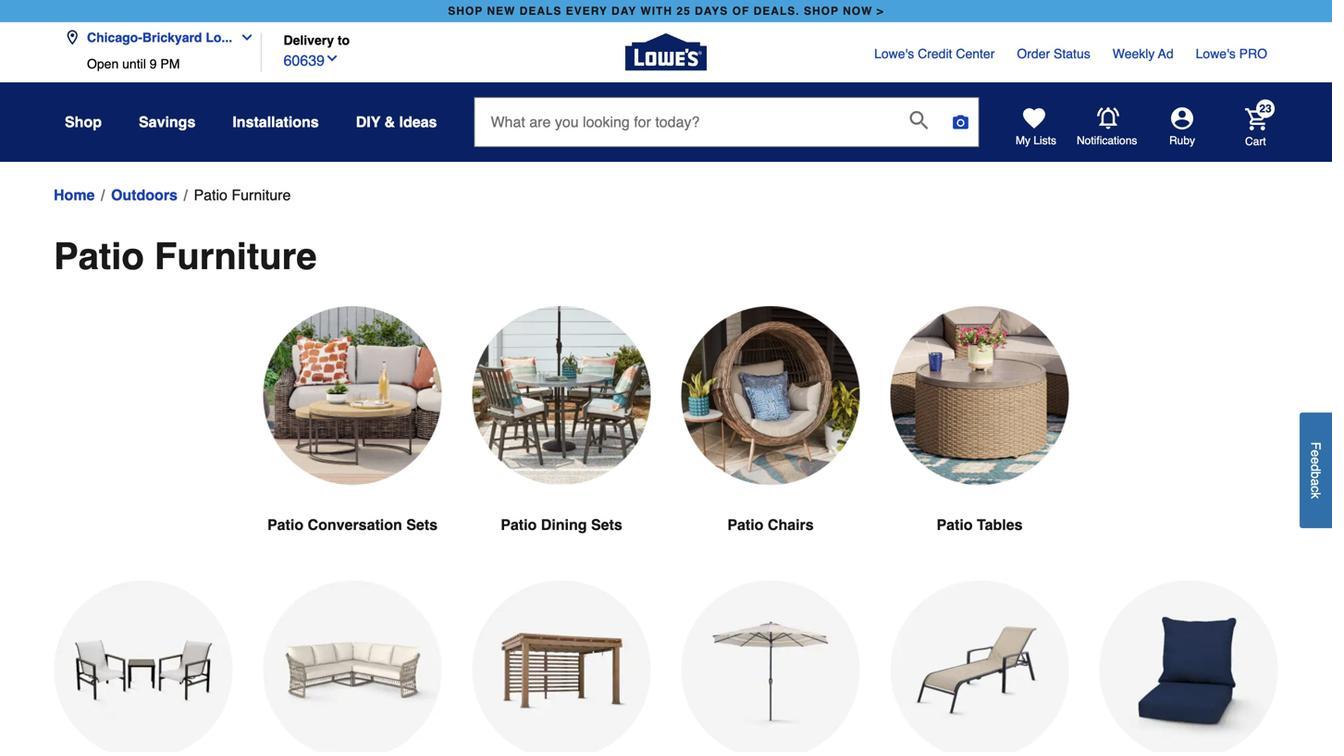 Task type: vqa. For each thing, say whether or not it's contained in the screenshot.
Sets for Patio Dining Sets
yes



Task type: locate. For each thing, give the bounding box(es) containing it.
chevron down image
[[232, 30, 255, 45], [325, 51, 340, 66]]

patio right outdoors
[[194, 186, 228, 204]]

new
[[487, 5, 516, 18]]

chevron down image left delivery
[[232, 30, 255, 45]]

lowe's left pro
[[1196, 46, 1236, 61]]

patio
[[194, 186, 228, 204], [54, 235, 144, 278], [267, 516, 304, 533], [501, 516, 537, 533], [727, 516, 764, 533], [937, 516, 973, 533]]

0 horizontal spatial chevron down image
[[232, 30, 255, 45]]

shop left now
[[804, 5, 839, 18]]

1 horizontal spatial shop
[[804, 5, 839, 18]]

furniture
[[232, 186, 291, 204], [154, 235, 317, 278]]

1 lowe's from the left
[[874, 46, 914, 61]]

&
[[384, 113, 395, 130]]

2 lowe's from the left
[[1196, 46, 1236, 61]]

order status
[[1017, 46, 1091, 61]]

patio inside patio tables link
[[937, 516, 973, 533]]

1 vertical spatial chevron down image
[[325, 51, 340, 66]]

patio for the a round brown wicker patio table. image
[[937, 516, 973, 533]]

e up d at the bottom right of the page
[[1309, 450, 1323, 457]]

diy
[[356, 113, 380, 130]]

patio inside patio conversation sets link
[[267, 516, 304, 533]]

delivery to
[[284, 33, 350, 48]]

lowe's
[[874, 46, 914, 61], [1196, 46, 1236, 61]]

sets for patio conversation sets
[[406, 516, 438, 533]]

0 horizontal spatial lowe's
[[874, 46, 914, 61]]

d
[[1309, 464, 1323, 471]]

lowe's home improvement cart image
[[1245, 108, 1267, 130]]

shop new deals every day with 25 days of deals. shop now > link
[[444, 0, 888, 22]]

a 3-piece black metal patio conversation set with gray sling fabric. image
[[54, 581, 233, 752]]

lowe's home improvement lists image
[[1023, 107, 1045, 130]]

lists
[[1034, 134, 1057, 147]]

patio furniture down the installations button
[[194, 186, 291, 204]]

lo...
[[206, 30, 232, 45]]

patio inside patio dining sets link
[[501, 516, 537, 533]]

sets right dining
[[591, 516, 622, 533]]

1 vertical spatial patio furniture
[[54, 235, 317, 278]]

shop
[[448, 5, 483, 18], [804, 5, 839, 18]]

patio chairs link
[[681, 306, 860, 581]]

patio for a brown wicker patio conversation set with beige cushions and round coffee table. image
[[267, 516, 304, 533]]

chevron down image inside 60639 button
[[325, 51, 340, 66]]

1 horizontal spatial chevron down image
[[325, 51, 340, 66]]

cart
[[1245, 135, 1266, 148]]

open
[[87, 56, 119, 71]]

chairs
[[768, 516, 814, 533]]

ruby button
[[1138, 107, 1227, 148]]

chicago-
[[87, 30, 142, 45]]

0 vertical spatial furniture
[[232, 186, 291, 204]]

lowe's pro link
[[1196, 44, 1267, 63]]

a glenwood 5-piece patio dining set with umbrella. image
[[472, 306, 651, 485]]

now
[[843, 5, 873, 18]]

f e e d b a c k button
[[1300, 412, 1332, 528]]

c
[[1309, 486, 1323, 492]]

e
[[1309, 450, 1323, 457], [1309, 457, 1323, 464]]

deals
[[520, 5, 562, 18]]

patio left conversation
[[267, 516, 304, 533]]

dining
[[541, 516, 587, 533]]

9
[[150, 56, 157, 71]]

23
[[1259, 102, 1272, 115]]

status
[[1054, 46, 1091, 61]]

2 shop from the left
[[804, 5, 839, 18]]

1 horizontal spatial sets
[[591, 516, 622, 533]]

0 vertical spatial patio furniture
[[194, 186, 291, 204]]

e up b
[[1309, 457, 1323, 464]]

0 vertical spatial chevron down image
[[232, 30, 255, 45]]

2 e from the top
[[1309, 457, 1323, 464]]

a brown wicker patio conversation set with beige cushions and round coffee table. image
[[263, 306, 442, 485]]

sets for patio dining sets
[[591, 516, 622, 533]]

patio furniture down outdoors link
[[54, 235, 317, 278]]

credit
[[918, 46, 952, 61]]

patio furniture
[[194, 186, 291, 204], [54, 235, 317, 278]]

patio inside patio chairs "link"
[[727, 516, 764, 533]]

center
[[956, 46, 995, 61]]

patio left chairs
[[727, 516, 764, 533]]

ad
[[1158, 46, 1174, 61]]

furniture down the installations button
[[232, 186, 291, 204]]

chevron down image down to
[[325, 51, 340, 66]]

0 horizontal spatial shop
[[448, 5, 483, 18]]

ideas
[[399, 113, 437, 130]]

patio down home link
[[54, 235, 144, 278]]

patio tables link
[[890, 306, 1069, 581]]

1 horizontal spatial lowe's
[[1196, 46, 1236, 61]]

furniture down "patio furniture" link
[[154, 235, 317, 278]]

25
[[677, 5, 691, 18]]

f
[[1309, 442, 1323, 450]]

installations
[[233, 113, 319, 130]]

1 sets from the left
[[406, 516, 438, 533]]

sets right conversation
[[406, 516, 438, 533]]

lowe's left credit
[[874, 46, 914, 61]]

outdoors
[[111, 186, 178, 204]]

search image
[[910, 111, 928, 130]]

chicago-brickyard lo... button
[[65, 19, 262, 56]]

sets
[[406, 516, 438, 533], [591, 516, 622, 533]]

shop left new
[[448, 5, 483, 18]]

savings
[[139, 113, 196, 130]]

location image
[[65, 30, 80, 45]]

patio tables
[[937, 516, 1023, 533]]

patio left dining
[[501, 516, 537, 533]]

patio left the tables
[[937, 516, 973, 533]]

1 vertical spatial furniture
[[154, 235, 317, 278]]

diy & ideas
[[356, 113, 437, 130]]

None search field
[[474, 97, 979, 164]]

installations button
[[233, 105, 319, 139]]

delivery
[[284, 33, 334, 48]]

2 sets from the left
[[591, 516, 622, 533]]

pm
[[160, 56, 180, 71]]

patio dining sets
[[501, 516, 622, 533]]

0 horizontal spatial sets
[[406, 516, 438, 533]]



Task type: describe. For each thing, give the bounding box(es) containing it.
60639
[[284, 52, 325, 69]]

a tan and white striped patio umbrella. image
[[681, 581, 860, 752]]

ruby
[[1169, 134, 1195, 147]]

order
[[1017, 46, 1050, 61]]

weekly ad link
[[1113, 44, 1174, 63]]

lowe's for lowe's pro
[[1196, 46, 1236, 61]]

patio furniture link
[[194, 184, 291, 206]]

>
[[877, 5, 884, 18]]

a wicker outdoor sectional with off-white cushions and steel frame. image
[[263, 581, 442, 752]]

a wooden gazebo with slat wall. image
[[472, 581, 651, 752]]

my lists
[[1016, 134, 1057, 147]]

of
[[732, 5, 750, 18]]

outdoors link
[[111, 184, 178, 206]]

lowe's for lowe's credit center
[[874, 46, 914, 61]]

Search Query text field
[[475, 98, 895, 146]]

home link
[[54, 184, 95, 206]]

chicago-brickyard lo...
[[87, 30, 232, 45]]

savings button
[[139, 105, 196, 139]]

home
[[54, 186, 95, 204]]

my
[[1016, 134, 1031, 147]]

a
[[1309, 479, 1323, 486]]

shop
[[65, 113, 102, 130]]

1 e from the top
[[1309, 450, 1323, 457]]

brickyard
[[142, 30, 202, 45]]

a black metal chaise lounge with tan sling fabric. image
[[890, 581, 1069, 752]]

every
[[566, 5, 608, 18]]

patio inside "patio furniture" link
[[194, 186, 228, 204]]

f e e d b a c k
[[1309, 442, 1323, 499]]

to
[[338, 33, 350, 48]]

b
[[1309, 471, 1323, 479]]

lowe's credit center link
[[874, 44, 995, 63]]

patio conversation sets
[[267, 516, 438, 533]]

my lists link
[[1016, 107, 1057, 148]]

patio chairs
[[727, 516, 814, 533]]

days
[[695, 5, 728, 18]]

day
[[612, 5, 637, 18]]

tables
[[977, 516, 1023, 533]]

patio for a glenwood 5-piece patio dining set with umbrella. image
[[501, 516, 537, 533]]

k
[[1309, 492, 1323, 499]]

1 shop from the left
[[448, 5, 483, 18]]

deals.
[[754, 5, 800, 18]]

open until 9 pm
[[87, 56, 180, 71]]

order status link
[[1017, 44, 1091, 63]]

patio dining sets link
[[472, 306, 651, 581]]

weekly
[[1113, 46, 1155, 61]]

weekly ad
[[1113, 46, 1174, 61]]

conversation
[[308, 516, 402, 533]]

lowe's credit center
[[874, 46, 995, 61]]

a brown wicker patio egg chair. image
[[681, 306, 860, 485]]

until
[[122, 56, 146, 71]]

shop button
[[65, 105, 102, 139]]

patio for a brown wicker patio egg chair. image on the right
[[727, 516, 764, 533]]

lowe's home improvement notification center image
[[1097, 107, 1119, 130]]

pro
[[1239, 46, 1267, 61]]

shop new deals every day with 25 days of deals. shop now >
[[448, 5, 884, 18]]

camera image
[[951, 113, 970, 131]]

a round brown wicker patio table. image
[[890, 306, 1069, 485]]

a navy blue deep seat 2-piece patio chair cushion. image
[[1099, 581, 1279, 752]]

chevron down image inside chicago-brickyard lo... button
[[232, 30, 255, 45]]

with
[[641, 5, 673, 18]]

60639 button
[[284, 48, 340, 72]]

patio conversation sets link
[[263, 306, 442, 581]]

notifications
[[1077, 134, 1137, 147]]

lowe's pro
[[1196, 46, 1267, 61]]

lowe's home improvement logo image
[[625, 12, 707, 93]]

diy & ideas button
[[356, 105, 437, 139]]



